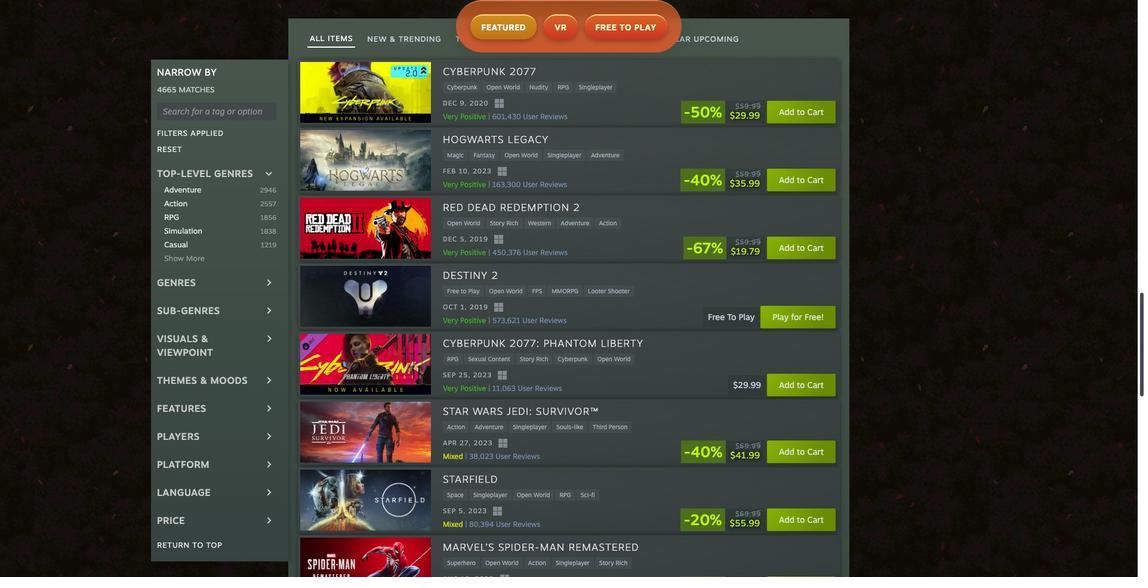 Task type: locate. For each thing, give the bounding box(es) containing it.
2 add to cart from the top
[[779, 175, 824, 185]]

-20%
[[684, 511, 722, 529]]

2 $59.99 from the top
[[736, 170, 761, 179]]

$69.99 inside $69.99 $41.99
[[736, 442, 761, 451]]

action
[[164, 199, 188, 209], [599, 220, 617, 227], [447, 424, 465, 431], [528, 560, 546, 567]]

1 very from the top
[[443, 112, 458, 121]]

2019 right 1,
[[470, 303, 488, 312]]

positive down oct 1, 2019
[[460, 317, 486, 326]]

cyberpunk up sexual
[[443, 338, 506, 350]]

dec down "red"
[[443, 235, 457, 243]]

open world down spider-
[[485, 560, 519, 567]]

rpg for rpg link on the right of 'nudity' link
[[558, 84, 569, 91]]

story down 'red dead redemption 2' link
[[490, 220, 505, 227]]

top right return
[[206, 541, 222, 551]]

1 vertical spatial story rich
[[520, 356, 548, 363]]

rated
[[543, 34, 570, 44]]

3 cart from the top
[[807, 243, 824, 253]]

to for cyberpunk 2077
[[797, 107, 805, 117]]

hogwarts legacy image
[[300, 130, 431, 191]]

1 vertical spatial story rich link
[[516, 354, 552, 366]]

mmorpg link
[[548, 286, 583, 298]]

user right 450,376 at top
[[523, 249, 538, 258]]

- left $55.99
[[684, 511, 690, 529]]

top for top rated
[[524, 34, 540, 44]]

3 $59.99 from the top
[[736, 238, 761, 247]]

5 cart from the top
[[807, 447, 824, 457]]

rpg link up 25,
[[443, 354, 463, 366]]

sub-
[[157, 305, 181, 317]]

top left rated
[[524, 34, 540, 44]]

2 horizontal spatial rich
[[616, 560, 628, 567]]

2 vertical spatial $59.99
[[736, 238, 761, 247]]

world left fps
[[506, 288, 523, 295]]

mixed for -40%
[[443, 453, 463, 462]]

4 positive from the top
[[460, 317, 486, 326]]

1 vertical spatial &
[[201, 333, 208, 345]]

1 vertical spatial sep
[[443, 507, 456, 516]]

mixed down apr
[[443, 453, 463, 462]]

open world
[[487, 84, 520, 91], [505, 152, 538, 159], [447, 220, 480, 227], [489, 288, 523, 295], [597, 356, 631, 363], [517, 492, 550, 499], [485, 560, 519, 567]]

hogwarts legacy link
[[443, 133, 549, 148]]

1 2019 from the top
[[470, 235, 488, 243]]

cyberpunk up 9,
[[447, 84, 477, 91]]

cyberpunk inside cyberpunk 2077: phantom liberty link
[[443, 338, 506, 350]]

dec
[[443, 99, 457, 107], [443, 235, 457, 243]]

$59.99 inside $59.99 $35.99
[[736, 170, 761, 179]]

add for star wars jedi: survivor™
[[779, 447, 795, 457]]

0 vertical spatial $69.99
[[736, 442, 761, 451]]

cyberpunk for the top cyberpunk link
[[447, 84, 477, 91]]

67%
[[693, 239, 723, 257]]

2019 up very positive | 450,376 user reviews
[[470, 235, 488, 243]]

2 mixed from the top
[[443, 521, 463, 530]]

rpg link up simulation link
[[164, 212, 260, 223]]

positive for 67%
[[460, 249, 486, 258]]

play for free!
[[773, 312, 824, 322]]

0 horizontal spatial story rich
[[490, 220, 519, 227]]

2 horizontal spatial story rich
[[599, 560, 628, 567]]

positive down 2020
[[460, 112, 486, 121]]

2 sep from the top
[[443, 507, 456, 516]]

2 positive from the top
[[460, 180, 486, 189]]

-40% for hogwarts legacy
[[684, 170, 722, 189]]

2 horizontal spatial story
[[599, 560, 614, 567]]

reviews up spider-
[[513, 521, 540, 530]]

singleplayer link
[[575, 82, 617, 93], [543, 150, 586, 161], [509, 422, 551, 434], [469, 490, 511, 502], [552, 558, 594, 570]]

| for -40%
[[489, 180, 490, 189]]

$59.99 inside $59.99 $19.79
[[736, 238, 761, 247]]

story
[[490, 220, 505, 227], [520, 356, 535, 363], [599, 560, 614, 567]]

top left sellers
[[456, 34, 472, 44]]

0 vertical spatial cyberpunk link
[[443, 82, 481, 93]]

viewpoint
[[157, 347, 213, 359]]

play down destiny 2 link
[[468, 288, 480, 295]]

5 add to cart from the top
[[779, 447, 824, 457]]

2 $69.99 from the top
[[736, 510, 761, 519]]

open down cyberpunk 2077 link
[[487, 84, 502, 91]]

story rich link down remastered
[[595, 558, 632, 570]]

cyberpunk down phantom
[[558, 356, 588, 363]]

& right new on the top of the page
[[390, 34, 396, 44]]

5 add from the top
[[779, 447, 795, 457]]

sci-
[[581, 492, 591, 499]]

$55.99
[[730, 518, 760, 530]]

2023 for star
[[474, 439, 493, 448]]

0 vertical spatial &
[[390, 34, 396, 44]]

2 add from the top
[[779, 175, 795, 185]]

cart for red dead redemption 2
[[807, 243, 824, 253]]

story down 2077:
[[520, 356, 535, 363]]

cyberpunk 2077 image
[[300, 62, 431, 123]]

2 40% from the top
[[691, 443, 723, 461]]

world for open world link over dec 5, 2019
[[464, 220, 480, 227]]

add to cart for hogwarts legacy
[[779, 175, 824, 185]]

user up legacy
[[523, 112, 538, 121]]

0 vertical spatial story
[[490, 220, 505, 227]]

5, for -67%
[[460, 235, 467, 243]]

rich down 'red dead redemption 2' link
[[507, 220, 519, 227]]

- left $41.99
[[684, 443, 691, 461]]

1 $59.99 from the top
[[736, 102, 761, 110]]

- for star wars jedi: survivor™
[[684, 443, 691, 461]]

0 vertical spatial -40%
[[684, 170, 722, 189]]

4 very from the top
[[443, 317, 458, 326]]

reviews
[[540, 112, 568, 121], [540, 180, 567, 189], [540, 249, 568, 258], [540, 317, 567, 326], [535, 385, 562, 394], [513, 453, 540, 462], [513, 521, 540, 530]]

cyberpunk for cyberpunk 2077: phantom liberty
[[443, 338, 506, 350]]

1 add to cart from the top
[[779, 107, 824, 117]]

star wars jedi: survivor™ link
[[443, 405, 599, 420]]

1 sep from the top
[[443, 371, 456, 380]]

-
[[684, 102, 691, 121], [684, 170, 690, 189], [687, 239, 693, 257], [684, 443, 691, 461], [684, 511, 690, 529]]

2 cart from the top
[[807, 175, 824, 185]]

space
[[447, 492, 464, 499]]

cyberpunk inside cyberpunk 2077 link
[[443, 65, 506, 78]]

sep for $29.99
[[443, 371, 456, 380]]

top-level genres
[[157, 168, 253, 180]]

| for $29.99
[[489, 385, 490, 394]]

genres
[[214, 168, 253, 180], [157, 277, 196, 289], [181, 305, 220, 317]]

0 horizontal spatial 2
[[491, 269, 498, 282]]

2 horizontal spatial free
[[708, 312, 725, 322]]

open down "red"
[[447, 220, 462, 227]]

1 vertical spatial story
[[520, 356, 535, 363]]

dec 9, 2020
[[443, 99, 489, 107]]

dec for -50%
[[443, 99, 457, 107]]

2 2019 from the top
[[470, 303, 488, 312]]

very positive | 450,376 user reviews
[[443, 249, 568, 258]]

add
[[779, 107, 795, 117], [779, 175, 795, 185], [779, 243, 795, 253], [779, 380, 795, 390], [779, 447, 795, 457], [779, 515, 795, 525]]

story down remastered
[[599, 560, 614, 567]]

very for 67%
[[443, 249, 458, 258]]

1 vertical spatial free to play
[[447, 288, 480, 295]]

cart for cyberpunk 2077
[[807, 107, 824, 117]]

dec for -67%
[[443, 235, 457, 243]]

2 vertical spatial rich
[[616, 560, 628, 567]]

open world link
[[483, 82, 524, 93], [500, 150, 542, 161], [443, 218, 485, 229], [485, 286, 527, 298], [593, 354, 635, 366], [513, 490, 554, 502], [481, 558, 523, 570]]

genres right level
[[214, 168, 253, 180]]

2 down very positive | 450,376 user reviews
[[491, 269, 498, 282]]

sexual content link
[[464, 354, 514, 366]]

return to top link
[[157, 541, 222, 551]]

| left 450,376 at top
[[489, 249, 490, 258]]

very down oct
[[443, 317, 458, 326]]

-40% left "$35.99"
[[684, 170, 722, 189]]

open world link down liberty
[[593, 354, 635, 366]]

rpg up simulation
[[164, 213, 179, 222]]

by
[[205, 66, 217, 78]]

2023 up the 38,023
[[474, 439, 493, 448]]

2557
[[260, 200, 276, 209]]

very down sep 25, 2023
[[443, 385, 458, 394]]

like
[[574, 424, 583, 431]]

world for open world link underneath legacy
[[521, 152, 538, 159]]

redemption
[[500, 201, 570, 214]]

1 horizontal spatial rich
[[536, 356, 548, 363]]

1 cart from the top
[[807, 107, 824, 117]]

open for open world link above mixed | 80,394 user reviews
[[517, 492, 532, 499]]

looter shooter link
[[584, 286, 634, 298]]

singleplayer
[[579, 84, 613, 91], [547, 152, 581, 159], [513, 424, 547, 431], [473, 492, 507, 499], [556, 560, 590, 567]]

$59.99 inside $59.99 $29.99
[[736, 102, 761, 110]]

40%
[[690, 170, 722, 189], [691, 443, 723, 461]]

singleplayer down legacy
[[547, 152, 581, 159]]

1 horizontal spatial free
[[596, 22, 617, 32]]

3 add from the top
[[779, 243, 795, 253]]

$29.99 inside $59.99 $29.99
[[730, 110, 760, 121]]

1 dec from the top
[[443, 99, 457, 107]]

3 very from the top
[[443, 249, 458, 258]]

popular upcoming
[[653, 34, 739, 44]]

0 horizontal spatial cyberpunk link
[[443, 82, 481, 93]]

2023
[[473, 167, 492, 175], [473, 371, 492, 380], [474, 439, 493, 448], [468, 507, 487, 516]]

& for new
[[390, 34, 396, 44]]

2 horizontal spatial top
[[524, 34, 540, 44]]

1 -40% from the top
[[684, 170, 722, 189]]

marvel's
[[443, 542, 495, 554]]

reviews down 'nudity' link
[[540, 112, 568, 121]]

open world link down spider-
[[481, 558, 523, 570]]

1 positive from the top
[[460, 112, 486, 121]]

$69.99 for -40%
[[736, 442, 761, 451]]

& inside visuals & viewpoint
[[201, 333, 208, 345]]

open world down liberty
[[597, 356, 631, 363]]

4665 matches
[[157, 85, 215, 95]]

marvel's spider-man remastered image
[[300, 539, 431, 578]]

sep for -20%
[[443, 507, 456, 516]]

2 vertical spatial &
[[200, 375, 208, 387]]

| for -50%
[[489, 112, 490, 121]]

0 horizontal spatial rich
[[507, 220, 519, 227]]

open world up 573,621
[[489, 288, 523, 295]]

feb 10, 2023
[[443, 167, 492, 175]]

popular
[[653, 34, 691, 44]]

open world for open world link on top of 573,621
[[489, 288, 523, 295]]

add to cart
[[779, 107, 824, 117], [779, 175, 824, 185], [779, 243, 824, 253], [779, 380, 824, 390], [779, 447, 824, 457], [779, 515, 824, 525]]

1 vertical spatial $29.99
[[733, 380, 761, 390]]

1 40% from the top
[[690, 170, 722, 189]]

1 vertical spatial $59.99
[[736, 170, 761, 179]]

cyberpunk up 2020
[[443, 65, 506, 78]]

positive for 50%
[[460, 112, 486, 121]]

sci-fi
[[581, 492, 595, 499]]

5, down "red"
[[460, 235, 467, 243]]

cart
[[807, 107, 824, 117], [807, 175, 824, 185], [807, 243, 824, 253], [807, 380, 824, 390], [807, 447, 824, 457], [807, 515, 824, 525]]

40% for star wars jedi: survivor™
[[691, 443, 723, 461]]

40% left $41.99
[[691, 443, 723, 461]]

open world down cyberpunk 2077 link
[[487, 84, 520, 91]]

new
[[367, 34, 387, 44]]

4 add from the top
[[779, 380, 795, 390]]

6 add to cart from the top
[[779, 515, 824, 525]]

rich
[[507, 220, 519, 227], [536, 356, 548, 363], [616, 560, 628, 567]]

- left "$35.99"
[[684, 170, 690, 189]]

-40% for star wars jedi: survivor™
[[684, 443, 723, 461]]

1 horizontal spatial story rich
[[520, 356, 548, 363]]

& up viewpoint in the left of the page
[[201, 333, 208, 345]]

all items
[[310, 34, 353, 43]]

very down dec 9, 2020
[[443, 112, 458, 121]]

$35.99
[[730, 178, 760, 189]]

4 cart from the top
[[807, 380, 824, 390]]

| down sep 5, 2023
[[465, 521, 467, 530]]

to
[[727, 312, 736, 322]]

open world up mixed | 80,394 user reviews
[[517, 492, 550, 499]]

2 dec from the top
[[443, 235, 457, 243]]

open world down legacy
[[505, 152, 538, 159]]

2023 down sexual
[[473, 371, 492, 380]]

open world link down cyberpunk 2077 link
[[483, 82, 524, 93]]

rich down remastered
[[616, 560, 628, 567]]

2023 down fantasy link
[[473, 167, 492, 175]]

to
[[620, 22, 632, 32], [797, 107, 805, 117], [797, 175, 805, 185], [797, 243, 805, 253], [461, 288, 467, 295], [797, 380, 805, 390], [797, 447, 805, 457], [797, 515, 805, 525], [192, 541, 204, 551]]

0 horizontal spatial free
[[447, 288, 459, 295]]

-67%
[[687, 239, 723, 257]]

reset link
[[157, 145, 182, 154]]

destiny 2 image
[[300, 266, 431, 327]]

red dead redemption 2
[[443, 201, 580, 214]]

rpg
[[558, 84, 569, 91], [164, 213, 179, 222], [447, 356, 459, 363], [560, 492, 571, 499]]

$69.99 $55.99
[[730, 510, 761, 530]]

very
[[443, 112, 458, 121], [443, 180, 458, 189], [443, 249, 458, 258], [443, 317, 458, 326], [443, 385, 458, 394]]

cart for starfield
[[807, 515, 824, 525]]

| down 2020
[[489, 112, 490, 121]]

0 vertical spatial dec
[[443, 99, 457, 107]]

2 -40% from the top
[[684, 443, 723, 461]]

Search for a tag or option text field
[[157, 103, 276, 121]]

open world link down legacy
[[500, 150, 542, 161]]

1 vertical spatial mixed
[[443, 521, 463, 530]]

positive down sep 25, 2023
[[460, 385, 486, 394]]

1 add from the top
[[779, 107, 795, 117]]

| left 11,063
[[489, 385, 490, 394]]

1,
[[461, 303, 467, 312]]

1 horizontal spatial cyberpunk link
[[554, 354, 592, 366]]

world down spider-
[[502, 560, 519, 567]]

all
[[310, 34, 325, 43]]

top for top sellers
[[456, 34, 472, 44]]

reviews up cyberpunk 2077: phantom liberty
[[540, 317, 567, 326]]

10,
[[459, 167, 470, 175]]

$69.99 inside $69.99 $55.99
[[736, 510, 761, 519]]

6 add from the top
[[779, 515, 795, 525]]

| down 27,
[[465, 453, 467, 462]]

genres down show
[[157, 277, 196, 289]]

to for red dead redemption 2
[[797, 243, 805, 253]]

world down liberty
[[614, 356, 631, 363]]

legacy
[[508, 133, 549, 146]]

liberty
[[601, 338, 644, 350]]

& for themes
[[200, 375, 208, 387]]

2 vertical spatial story
[[599, 560, 614, 567]]

level
[[181, 168, 211, 180]]

$59.99 for -40%
[[736, 170, 761, 179]]

positive down dec 5, 2019
[[460, 249, 486, 258]]

rpg for rpg link left of sci-
[[560, 492, 571, 499]]

1 horizontal spatial story
[[520, 356, 535, 363]]

0 vertical spatial $59.99
[[736, 102, 761, 110]]

rpg link right 'nudity' link
[[554, 82, 573, 93]]

sep down "space" link at the left
[[443, 507, 456, 516]]

very down dec 5, 2019
[[443, 249, 458, 258]]

| left 573,621
[[489, 317, 490, 326]]

add to cart for red dead redemption 2
[[779, 243, 824, 253]]

3 add to cart from the top
[[779, 243, 824, 253]]

rich down cyberpunk 2077: phantom liberty link
[[536, 356, 548, 363]]

0 horizontal spatial free to play
[[447, 288, 480, 295]]

story rich down 'red dead redemption 2' link
[[490, 220, 519, 227]]

open world link up 573,621
[[485, 286, 527, 298]]

user for -50%
[[523, 112, 538, 121]]

magic link
[[443, 150, 468, 161]]

very for 50%
[[443, 112, 458, 121]]

0 vertical spatial 5,
[[460, 235, 467, 243]]

- for cyberpunk 2077
[[684, 102, 691, 121]]

rpg up 25,
[[447, 356, 459, 363]]

- left $19.79
[[687, 239, 693, 257]]

0 vertical spatial mixed
[[443, 453, 463, 462]]

top
[[456, 34, 472, 44], [524, 34, 540, 44], [206, 541, 222, 551]]

0 vertical spatial free to play
[[596, 22, 656, 32]]

reviews for -67%
[[540, 249, 568, 258]]

1 mixed from the top
[[443, 453, 463, 462]]

$59.99 for -50%
[[736, 102, 761, 110]]

1 vertical spatial 40%
[[691, 443, 723, 461]]

open for open world link on top of 573,621
[[489, 288, 504, 295]]

positive down "feb 10, 2023"
[[460, 180, 486, 189]]

world up dec 5, 2019
[[464, 220, 480, 227]]

|
[[489, 112, 490, 121], [489, 180, 490, 189], [489, 249, 490, 258], [489, 317, 490, 326], [489, 385, 490, 394], [465, 453, 467, 462], [465, 521, 467, 530]]

play
[[634, 22, 656, 32], [468, 288, 480, 295], [739, 312, 755, 322], [773, 312, 789, 322]]

star wars jedi: survivor™ image
[[300, 403, 431, 463]]

open
[[487, 84, 502, 91], [505, 152, 520, 159], [447, 220, 462, 227], [489, 288, 504, 295], [597, 356, 612, 363], [517, 492, 532, 499], [485, 560, 500, 567]]

$59.99 for -67%
[[736, 238, 761, 247]]

0 vertical spatial 2019
[[470, 235, 488, 243]]

1 vertical spatial dec
[[443, 235, 457, 243]]

2077:
[[510, 338, 540, 350]]

1 vertical spatial -40%
[[684, 443, 723, 461]]

0 vertical spatial $29.99
[[730, 110, 760, 121]]

return to top
[[157, 541, 222, 551]]

nudity link
[[525, 82, 552, 93]]

2 very from the top
[[443, 180, 458, 189]]

6 cart from the top
[[807, 515, 824, 525]]

0 vertical spatial sep
[[443, 371, 456, 380]]

1 vertical spatial 5,
[[459, 507, 466, 516]]

2 right redemption
[[573, 201, 580, 214]]

singleplayer down star wars jedi: survivor™ link
[[513, 424, 547, 431]]

red dead redemption 2 image
[[300, 198, 431, 259]]

1 $69.99 from the top
[[736, 442, 761, 451]]

user for free to play
[[522, 317, 538, 326]]

1 horizontal spatial top
[[456, 34, 472, 44]]

mixed down sep 5, 2023
[[443, 521, 463, 530]]

starfield
[[443, 474, 498, 486]]

& for visuals
[[201, 333, 208, 345]]

open down 'marvel's'
[[485, 560, 500, 567]]

cyberpunk link down phantom
[[554, 354, 592, 366]]

2 vertical spatial free
[[708, 312, 725, 322]]

1 horizontal spatial 2
[[573, 201, 580, 214]]

4 add to cart from the top
[[779, 380, 824, 390]]

phantom
[[544, 338, 597, 350]]

user right 80,394
[[496, 521, 511, 530]]

1838
[[260, 228, 276, 236]]

singleplayer down man on the left of page
[[556, 560, 590, 567]]

open down liberty
[[597, 356, 612, 363]]

3 positive from the top
[[460, 249, 486, 258]]

1 vertical spatial $69.99
[[736, 510, 761, 519]]

red dead redemption 2 link
[[443, 201, 580, 216]]

world down 2077
[[504, 84, 520, 91]]

singleplayer link down star wars jedi: survivor™ link
[[509, 422, 551, 434]]

2077
[[510, 65, 537, 78]]

0 horizontal spatial story
[[490, 220, 505, 227]]

1 vertical spatial rich
[[536, 356, 548, 363]]

open for open world link over dec 5, 2019
[[447, 220, 462, 227]]

1 vertical spatial 2019
[[470, 303, 488, 312]]

free up the discounted
[[596, 22, 617, 32]]

reviews up redemption
[[540, 180, 567, 189]]

story rich down cyberpunk 2077: phantom liberty link
[[520, 356, 548, 363]]

cyberpunk 2077
[[443, 65, 537, 78]]

visuals & viewpoint
[[157, 333, 213, 359]]

fi
[[591, 492, 595, 499]]

&
[[390, 34, 396, 44], [201, 333, 208, 345], [200, 375, 208, 387]]

story rich down remastered
[[599, 560, 628, 567]]

filters applied
[[157, 129, 224, 138]]

star wars jedi: survivor™
[[443, 406, 599, 418]]

0 vertical spatial 40%
[[690, 170, 722, 189]]



Task type: describe. For each thing, give the bounding box(es) containing it.
third person
[[593, 424, 628, 431]]

1 vertical spatial free
[[447, 288, 459, 295]]

very positive | 601,430 user reviews
[[443, 112, 568, 121]]

2 vertical spatial genres
[[181, 305, 220, 317]]

cart for star wars jedi: survivor™
[[807, 447, 824, 457]]

feb
[[443, 167, 456, 175]]

add to cart for star wars jedi: survivor™
[[779, 447, 824, 457]]

sep 5, 2023
[[443, 507, 487, 516]]

very positive | 11,063 user reviews
[[443, 385, 562, 394]]

singleplayer link down starfield link
[[469, 490, 511, 502]]

world for open world link on top of 573,621
[[506, 288, 523, 295]]

0 horizontal spatial top
[[206, 541, 222, 551]]

singleplayer link down the discounted
[[575, 82, 617, 93]]

mixed for -20%
[[443, 521, 463, 530]]

play up "popular"
[[634, 22, 656, 32]]

add for cyberpunk 2077
[[779, 107, 795, 117]]

user for -40%
[[523, 180, 538, 189]]

rpg link left sci-
[[555, 490, 575, 502]]

language
[[157, 487, 211, 499]]

0 vertical spatial 2
[[573, 201, 580, 214]]

open for open world link under cyberpunk 2077 link
[[487, 84, 502, 91]]

open for open world link underneath legacy
[[505, 152, 520, 159]]

magic
[[447, 152, 464, 159]]

very for to
[[443, 317, 458, 326]]

0 vertical spatial rich
[[507, 220, 519, 227]]

shooter
[[608, 288, 630, 295]]

survivor™
[[536, 406, 599, 418]]

destiny 2
[[443, 269, 498, 282]]

very for 40%
[[443, 180, 458, 189]]

rpg for rpg link on top of 25,
[[447, 356, 459, 363]]

9,
[[460, 99, 467, 107]]

destiny 2 link
[[443, 269, 498, 284]]

mmorpg
[[552, 288, 579, 295]]

$69.99 $41.99
[[730, 442, 761, 462]]

open for open world link under liberty
[[597, 356, 612, 363]]

reviews for -40%
[[540, 180, 567, 189]]

content
[[488, 356, 510, 363]]

2023 for cyberpunk
[[473, 371, 492, 380]]

world for open world link underneath spider-
[[502, 560, 519, 567]]

casual
[[164, 240, 188, 250]]

cyberpunk for cyberpunk link to the bottom
[[558, 356, 588, 363]]

world for open world link above mixed | 80,394 user reviews
[[534, 492, 550, 499]]

fps link
[[528, 286, 546, 298]]

user right the 38,023
[[496, 453, 511, 462]]

2019 for free to play
[[470, 303, 488, 312]]

sexual
[[468, 356, 486, 363]]

reviews for free to play
[[540, 317, 567, 326]]

open world for open world link under cyberpunk 2077 link
[[487, 84, 520, 91]]

oct
[[443, 303, 458, 312]]

add to cart for cyberpunk 2077: phantom liberty
[[779, 380, 824, 390]]

sellers
[[475, 34, 510, 44]]

filters
[[157, 129, 188, 138]]

| for free to play
[[489, 317, 490, 326]]

add for red dead redemption 2
[[779, 243, 795, 253]]

reviews for $29.99
[[535, 385, 562, 394]]

price
[[157, 515, 185, 527]]

1856
[[260, 214, 276, 222]]

450,376
[[492, 249, 521, 258]]

0 vertical spatial free
[[596, 22, 617, 32]]

user for -67%
[[523, 249, 538, 258]]

add to cart for starfield
[[779, 515, 824, 525]]

- for red dead redemption 2
[[687, 239, 693, 257]]

positive for to
[[460, 317, 486, 326]]

starfield image
[[300, 471, 431, 532]]

hogwarts legacy
[[443, 133, 549, 146]]

open world for open world link over dec 5, 2019
[[447, 220, 480, 227]]

destiny
[[443, 269, 488, 282]]

rpg for rpg link on top of simulation link
[[164, 213, 179, 222]]

open world for open world link underneath legacy
[[505, 152, 538, 159]]

sep 25, 2023
[[443, 371, 492, 380]]

$69.99 for -20%
[[736, 510, 761, 519]]

11,063
[[492, 385, 516, 394]]

cart for hogwarts legacy
[[807, 175, 824, 185]]

souls-
[[556, 424, 574, 431]]

platform
[[157, 459, 210, 471]]

third
[[593, 424, 607, 431]]

40% for hogwarts legacy
[[690, 170, 722, 189]]

cyberpunk 2077 link
[[443, 65, 537, 80]]

singleplayer down the discounted
[[579, 84, 613, 91]]

matches
[[179, 85, 215, 95]]

1 vertical spatial 2
[[491, 269, 498, 282]]

601,430
[[492, 112, 521, 121]]

to for starfield
[[797, 515, 805, 525]]

$19.79
[[731, 246, 760, 257]]

play right to in the right bottom of the page
[[739, 312, 755, 322]]

4665
[[157, 85, 177, 95]]

2023 for hogwarts
[[473, 167, 492, 175]]

superhero link
[[443, 558, 480, 570]]

to for hogwarts legacy
[[797, 175, 805, 185]]

vr
[[555, 22, 567, 32]]

dec 5, 2019
[[443, 235, 488, 243]]

mixed | 80,394 user reviews
[[443, 521, 540, 530]]

remastered
[[569, 542, 639, 554]]

to for star wars jedi: survivor™
[[797, 447, 805, 457]]

open world for open world link underneath spider-
[[485, 560, 519, 567]]

red
[[443, 201, 464, 214]]

jedi:
[[507, 406, 532, 418]]

5 very from the top
[[443, 385, 458, 394]]

1 horizontal spatial free to play
[[596, 22, 656, 32]]

2946
[[260, 186, 276, 195]]

mixed | 38,023 user reviews
[[443, 453, 540, 462]]

2020
[[470, 99, 489, 107]]

cyberpunk 2077: phantom liberty image
[[300, 335, 431, 395]]

5, for -20%
[[459, 507, 466, 516]]

cart for cyberpunk 2077: phantom liberty
[[807, 380, 824, 390]]

$41.99
[[730, 450, 760, 462]]

man
[[540, 542, 565, 554]]

marvel's spider-man remastered link
[[443, 541, 639, 556]]

1 vertical spatial genres
[[157, 277, 196, 289]]

play left for
[[773, 312, 789, 322]]

themes
[[157, 375, 197, 387]]

sub-genres
[[157, 305, 220, 317]]

open world for open world link above mixed | 80,394 user reviews
[[517, 492, 550, 499]]

narrow
[[157, 66, 202, 78]]

reviews for -50%
[[540, 112, 568, 121]]

narrow by
[[157, 66, 217, 78]]

0 vertical spatial genres
[[214, 168, 253, 180]]

singleplayer link down man on the left of page
[[552, 558, 594, 570]]

| for -67%
[[489, 249, 490, 258]]

0 vertical spatial story rich link
[[486, 218, 523, 229]]

0 vertical spatial story rich
[[490, 220, 519, 227]]

superhero
[[447, 560, 476, 567]]

20%
[[690, 511, 722, 529]]

5 positive from the top
[[460, 385, 486, 394]]

add for starfield
[[779, 515, 795, 525]]

cyberpunk for cyberpunk 2077
[[443, 65, 506, 78]]

2 vertical spatial story rich link
[[595, 558, 632, 570]]

1 vertical spatial cyberpunk link
[[554, 354, 592, 366]]

star
[[443, 406, 469, 418]]

open world for open world link under liberty
[[597, 356, 631, 363]]

2 vertical spatial story rich
[[599, 560, 628, 567]]

- for starfield
[[684, 511, 690, 529]]

to for cyberpunk 2077: phantom liberty
[[797, 380, 805, 390]]

sci-fi link
[[577, 490, 599, 502]]

themes & moods
[[157, 375, 248, 387]]

open world link up mixed | 80,394 user reviews
[[513, 490, 554, 502]]

1219
[[261, 241, 276, 250]]

world for open world link under cyberpunk 2077 link
[[504, 84, 520, 91]]

$59.99 $29.99
[[730, 102, 761, 121]]

add for cyberpunk 2077: phantom liberty
[[779, 380, 795, 390]]

discounted
[[584, 34, 638, 44]]

oct 1, 2019
[[443, 303, 488, 312]]

singleplayer down starfield link
[[473, 492, 507, 499]]

singleplayer link down legacy
[[543, 150, 586, 161]]

moods
[[211, 375, 248, 387]]

- for hogwarts legacy
[[684, 170, 690, 189]]

user for $29.99
[[518, 385, 533, 394]]

fantasy
[[474, 152, 495, 159]]

$59.99 $35.99
[[730, 170, 761, 189]]

reviews right the 38,023
[[513, 453, 540, 462]]

hogwarts
[[443, 133, 504, 146]]

souls-like link
[[552, 422, 588, 434]]

world for open world link under liberty
[[614, 356, 631, 363]]

third person link
[[589, 422, 632, 434]]

fps
[[532, 288, 542, 295]]

2023 up 80,394
[[468, 507, 487, 516]]

25,
[[459, 371, 471, 380]]

open world link up dec 5, 2019
[[443, 218, 485, 229]]

for
[[791, 312, 802, 322]]

add to cart for cyberpunk 2077
[[779, 107, 824, 117]]

western link
[[524, 218, 555, 229]]

new & trending
[[367, 34, 441, 44]]

50%
[[691, 102, 722, 121]]

open for open world link underneath spider-
[[485, 560, 500, 567]]

positive for 40%
[[460, 180, 486, 189]]



Task type: vqa. For each thing, say whether or not it's contained in the screenshot.


